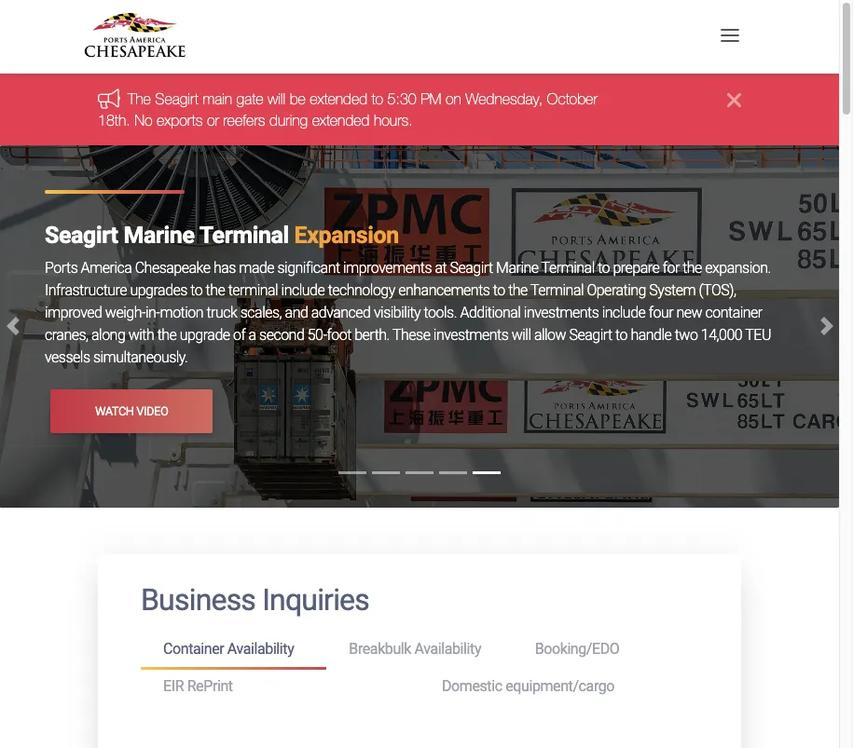 Task type: describe. For each thing, give the bounding box(es) containing it.
reprint
[[187, 678, 233, 696]]

0 vertical spatial marine
[[123, 222, 194, 249]]

domestic equipment/cargo link
[[420, 670, 698, 704]]

18th.
[[98, 112, 130, 128]]

booking/edo link
[[512, 633, 698, 667]]

will inside 'the seagirt main gate will be extended to 5:30 pm on wednesday, october 18th.  no exports or reefers during extended hours.'
[[267, 91, 285, 108]]

october
[[547, 91, 597, 108]]

domestic equipment/cargo
[[442, 678, 614, 696]]

chesapeake
[[135, 259, 210, 277]]

infrastructure
[[45, 282, 127, 299]]

a
[[249, 327, 256, 344]]

watch
[[95, 404, 134, 418]]

domestic
[[442, 678, 502, 696]]

watch video link
[[50, 390, 213, 433]]

on
[[446, 91, 461, 108]]

video
[[136, 404, 168, 418]]

(tos),
[[699, 282, 736, 299]]

cranes,
[[45, 327, 88, 344]]

container
[[163, 641, 224, 659]]

exports
[[157, 112, 203, 128]]

seagirt inside 'the seagirt main gate will be extended to 5:30 pm on wednesday, october 18th.  no exports or reefers during extended hours.'
[[155, 91, 199, 108]]

upgrades
[[130, 282, 187, 299]]

simultaneously.
[[93, 349, 188, 367]]

the right with
[[157, 327, 176, 344]]

1 vertical spatial include
[[602, 304, 645, 322]]

tools.
[[424, 304, 457, 322]]

seagirt up ports
[[45, 222, 118, 249]]

breakbulk
[[349, 641, 411, 659]]

improved
[[45, 304, 102, 322]]

these
[[392, 327, 430, 344]]

1 vertical spatial extended
[[312, 112, 370, 128]]

to up operating
[[598, 259, 610, 277]]

enhancements
[[398, 282, 490, 299]]

foot
[[327, 327, 351, 344]]

eir reprint
[[163, 678, 233, 696]]

eir
[[163, 678, 184, 696]]

four
[[649, 304, 673, 322]]

equipment/cargo
[[505, 678, 614, 696]]

2 vertical spatial terminal
[[530, 282, 584, 299]]

with
[[128, 327, 154, 344]]

pm
[[421, 91, 441, 108]]

the
[[128, 91, 151, 108]]

weigh-
[[105, 304, 145, 322]]

made
[[239, 259, 274, 277]]

1 horizontal spatial investments
[[524, 304, 599, 322]]

wednesday,
[[466, 91, 543, 108]]

0 vertical spatial extended
[[310, 91, 367, 108]]

ports america chesapeake has made significant improvements at seagirt marine terminal to                          prepare for the expansion. infrastructure upgrades to the terminal include technology                          enhancements to the terminal operating system (tos), improved weigh-in-motion truck scales,                          and advanced visibility tools. additional investments include four new container cranes,                          along with the upgrade of a second 50-foot berth. these investments will allow seagirt                          to handle two 14,000 teu vessels simultaneously.
[[45, 259, 771, 367]]

or
[[207, 112, 219, 128]]

gate
[[236, 91, 263, 108]]

for
[[663, 259, 679, 277]]

handle
[[631, 327, 672, 344]]

to left handle
[[615, 327, 627, 344]]

prepare
[[613, 259, 659, 277]]

operating
[[587, 282, 646, 299]]

vessels
[[45, 349, 90, 367]]

main
[[203, 91, 232, 108]]

no
[[134, 112, 153, 128]]

new
[[676, 304, 702, 322]]

container availability link
[[141, 633, 327, 670]]

the up additional in the top right of the page
[[508, 282, 527, 299]]

has
[[213, 259, 236, 277]]



Task type: locate. For each thing, give the bounding box(es) containing it.
berth.
[[354, 327, 390, 344]]

seagirt marine terminal expansion
[[45, 222, 399, 249]]

america
[[81, 259, 132, 277]]

seagirt right allow
[[569, 327, 612, 344]]

include
[[281, 282, 325, 299], [602, 304, 645, 322]]

scales,
[[240, 304, 282, 322]]

0 horizontal spatial marine
[[123, 222, 194, 249]]

bullhorn image
[[98, 88, 128, 109]]

will inside ports america chesapeake has made significant improvements at seagirt marine terminal to                          prepare for the expansion. infrastructure upgrades to the terminal include technology                          enhancements to the terminal operating system (tos), improved weigh-in-motion truck scales,                          and advanced visibility tools. additional investments include four new container cranes,                          along with the upgrade of a second 50-foot berth. these investments will allow seagirt                          to handle two 14,000 teu vessels simultaneously.
[[512, 327, 531, 344]]

0 vertical spatial terminal
[[199, 222, 289, 249]]

the seagirt main gate will be extended to 5:30 pm on wednesday, october 18th.  no exports or reefers during extended hours. alert
[[0, 74, 839, 146]]

1 vertical spatial will
[[512, 327, 531, 344]]

expansion image
[[0, 146, 839, 508]]

two
[[675, 327, 698, 344]]

availability for container availability
[[227, 641, 294, 659]]

marine up additional in the top right of the page
[[496, 259, 538, 277]]

be
[[290, 91, 306, 108]]

will left be
[[267, 91, 285, 108]]

booking/edo
[[535, 641, 619, 659]]

inquiries
[[262, 582, 369, 618]]

business inquiries
[[141, 582, 369, 618]]

additional
[[460, 304, 521, 322]]

truck
[[206, 304, 237, 322]]

extended right be
[[310, 91, 367, 108]]

will left allow
[[512, 327, 531, 344]]

system
[[649, 282, 696, 299]]

to left 5:30
[[372, 91, 383, 108]]

1 horizontal spatial availability
[[414, 641, 481, 659]]

at
[[435, 259, 447, 277]]

terminal up operating
[[541, 259, 595, 277]]

significant
[[277, 259, 340, 277]]

1 horizontal spatial include
[[602, 304, 645, 322]]

advanced
[[311, 304, 371, 322]]

extended right "during"
[[312, 112, 370, 128]]

allow
[[534, 327, 566, 344]]

to inside 'the seagirt main gate will be extended to 5:30 pm on wednesday, october 18th.  no exports or reefers during extended hours.'
[[372, 91, 383, 108]]

seagirt up "exports"
[[155, 91, 199, 108]]

1 vertical spatial marine
[[496, 259, 538, 277]]

container
[[705, 304, 762, 322]]

include down operating
[[602, 304, 645, 322]]

the right for
[[683, 259, 702, 277]]

toggle navigation image
[[716, 21, 744, 49]]

availability up domestic
[[414, 641, 481, 659]]

visibility
[[374, 304, 421, 322]]

the seagirt main gate will be extended to 5:30 pm on wednesday, october 18th.  no exports or reefers during extended hours. link
[[98, 91, 597, 128]]

motion
[[160, 304, 203, 322]]

in-
[[145, 304, 160, 322]]

2 availability from the left
[[414, 641, 481, 659]]

along
[[91, 327, 125, 344]]

availability for breakbulk availability
[[414, 641, 481, 659]]

0 horizontal spatial availability
[[227, 641, 294, 659]]

50-
[[307, 327, 327, 344]]

the
[[683, 259, 702, 277], [206, 282, 225, 299], [508, 282, 527, 299], [157, 327, 176, 344]]

reefers
[[223, 112, 265, 128]]

the seagirt main gate will be extended to 5:30 pm on wednesday, october 18th.  no exports or reefers during extended hours.
[[98, 91, 597, 128]]

terminal up made at left
[[199, 222, 289, 249]]

breakbulk availability link
[[327, 633, 512, 667]]

during
[[269, 112, 308, 128]]

close image
[[727, 89, 741, 111]]

investments down additional in the top right of the page
[[433, 327, 508, 344]]

the up 'truck' at the left of the page
[[206, 282, 225, 299]]

improvements
[[343, 259, 432, 277]]

5:30
[[387, 91, 416, 108]]

extended
[[310, 91, 367, 108], [312, 112, 370, 128]]

investments
[[524, 304, 599, 322], [433, 327, 508, 344]]

availability up the eir reprint link
[[227, 641, 294, 659]]

to up motion
[[190, 282, 203, 299]]

1 availability from the left
[[227, 641, 294, 659]]

include down significant
[[281, 282, 325, 299]]

1 horizontal spatial marine
[[496, 259, 538, 277]]

technology
[[328, 282, 395, 299]]

0 vertical spatial include
[[281, 282, 325, 299]]

container availability
[[163, 641, 294, 659]]

breakbulk availability
[[349, 641, 481, 659]]

watch video
[[95, 404, 168, 418]]

1 vertical spatial investments
[[433, 327, 508, 344]]

availability
[[227, 641, 294, 659], [414, 641, 481, 659]]

0 horizontal spatial investments
[[433, 327, 508, 344]]

seagirt right at on the right
[[450, 259, 493, 277]]

14,000
[[701, 327, 742, 344]]

will
[[267, 91, 285, 108], [512, 327, 531, 344]]

terminal
[[228, 282, 278, 299]]

hours.
[[374, 112, 413, 128]]

teu
[[745, 327, 771, 344]]

to up additional in the top right of the page
[[493, 282, 505, 299]]

marine
[[123, 222, 194, 249], [496, 259, 538, 277]]

terminal
[[199, 222, 289, 249], [541, 259, 595, 277], [530, 282, 584, 299]]

marine up 'chesapeake'
[[123, 222, 194, 249]]

investments up allow
[[524, 304, 599, 322]]

second
[[259, 327, 304, 344]]

ports
[[45, 259, 78, 277]]

upgrade
[[180, 327, 230, 344]]

eir reprint link
[[141, 670, 420, 704]]

terminal up allow
[[530, 282, 584, 299]]

0 horizontal spatial will
[[267, 91, 285, 108]]

business
[[141, 582, 255, 618]]

marine inside ports america chesapeake has made significant improvements at seagirt marine terminal to                          prepare for the expansion. infrastructure upgrades to the terminal include technology                          enhancements to the terminal operating system (tos), improved weigh-in-motion truck scales,                          and advanced visibility tools. additional investments include four new container cranes,                          along with the upgrade of a second 50-foot berth. these investments will allow seagirt                          to handle two 14,000 teu vessels simultaneously.
[[496, 259, 538, 277]]

expansion.
[[705, 259, 771, 277]]

0 vertical spatial investments
[[524, 304, 599, 322]]

1 horizontal spatial will
[[512, 327, 531, 344]]

of
[[233, 327, 245, 344]]

and
[[285, 304, 308, 322]]

expansion
[[294, 222, 399, 249]]

1 vertical spatial terminal
[[541, 259, 595, 277]]

0 vertical spatial will
[[267, 91, 285, 108]]

to
[[372, 91, 383, 108], [598, 259, 610, 277], [190, 282, 203, 299], [493, 282, 505, 299], [615, 327, 627, 344]]

0 horizontal spatial include
[[281, 282, 325, 299]]



Task type: vqa. For each thing, say whether or not it's contained in the screenshot.
safety
no



